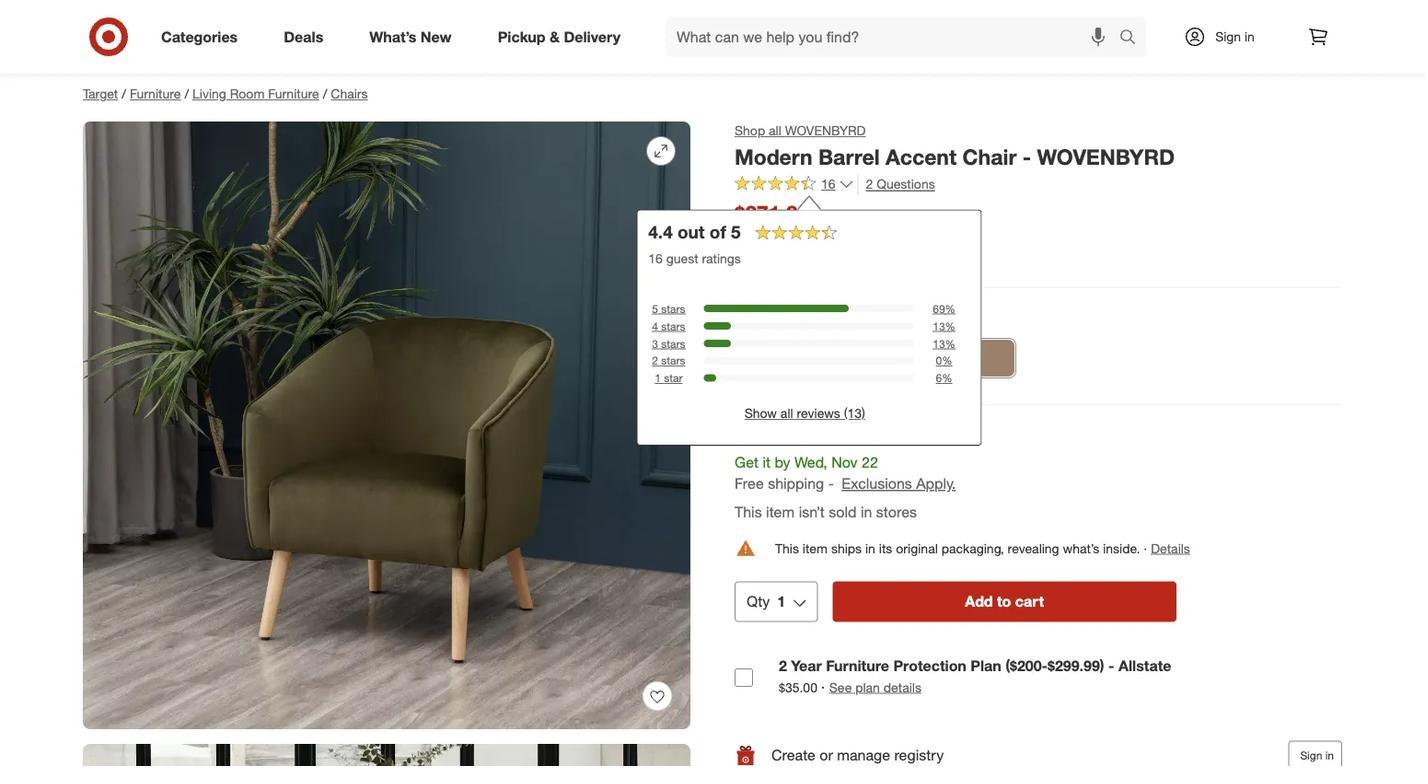 Task type: vqa. For each thing, say whether or not it's contained in the screenshot.
second 13 from the bottom of the page
yes



Task type: locate. For each thing, give the bounding box(es) containing it.
0 horizontal spatial 16
[[648, 250, 663, 266]]

% up 6 %
[[942, 354, 953, 367]]

its
[[879, 540, 893, 556]]

·
[[1144, 540, 1147, 556], [821, 678, 825, 696]]

all for (13)
[[781, 405, 793, 421]]

· inside 2 year furniture protection plan ($200-$299.99) - allstate $35.00 · see plan details
[[821, 678, 825, 696]]

2 for questions
[[866, 176, 873, 192]]

69 %
[[933, 302, 956, 315]]

6
[[936, 371, 942, 385]]

cream image
[[738, 339, 776, 378]]

13
[[933, 319, 945, 333], [933, 336, 945, 350]]

1 left star
[[655, 371, 661, 385]]

None checkbox
[[735, 669, 753, 687]]

0 horizontal spatial sign
[[1216, 29, 1241, 45]]

1 horizontal spatial sign in
[[1300, 749, 1334, 762]]

% up 0 %
[[945, 336, 956, 350]]

qty
[[747, 593, 770, 611]]

to right add
[[997, 593, 1011, 611]]

details link
[[1151, 540, 1190, 556]]

1 right qty
[[777, 593, 786, 611]]

- right chair on the top right of the page
[[1023, 144, 1031, 169]]

0 horizontal spatial ·
[[821, 678, 825, 696]]

0 horizontal spatial to
[[770, 425, 784, 443]]

- inside shop all wovenbyrd modern barrel accent chair - wovenbyrd
[[1023, 144, 1031, 169]]

reviews
[[797, 405, 840, 421]]

in
[[1245, 29, 1255, 45], [861, 503, 872, 521], [866, 540, 876, 556], [1326, 749, 1334, 762]]

2 year furniture protection plan ($200-$299.99) - allstate $35.00 · see plan details
[[779, 657, 1172, 696]]

sign in button
[[1288, 741, 1342, 766]]

· for $299.99)
[[821, 678, 825, 696]]

stars
[[661, 302, 686, 315], [661, 319, 686, 333], [661, 336, 686, 350], [661, 354, 686, 367]]

shipping
[[768, 475, 824, 493]]

star
[[664, 371, 683, 385]]

13 % for 3 stars
[[933, 336, 956, 350]]

pickup & delivery
[[498, 28, 621, 46]]

0 vertical spatial to
[[770, 425, 784, 443]]

48.00
[[796, 232, 824, 245]]

2 13 from the top
[[933, 336, 945, 350]]

pickup & delivery link
[[482, 17, 644, 57]]

1 horizontal spatial -
[[1023, 144, 1031, 169]]

· left see
[[821, 678, 825, 696]]

1 vertical spatial wovenbyrd
[[1037, 144, 1175, 169]]

3 stars from the top
[[661, 336, 686, 350]]

furniture right room
[[268, 86, 319, 102]]

this
[[735, 503, 762, 521], [775, 540, 799, 556]]

5 up 4
[[652, 302, 658, 315]]

cart
[[1015, 593, 1044, 611]]

guest
[[666, 250, 699, 266]]

1 13 from the top
[[933, 319, 945, 333]]

stars for 2 stars
[[661, 354, 686, 367]]

0 horizontal spatial -
[[828, 475, 834, 493]]

year
[[791, 657, 822, 675]]

get
[[735, 454, 759, 472]]

in inside button
[[1326, 749, 1334, 762]]

0 vertical spatial sign in
[[1216, 29, 1255, 45]]

1 vertical spatial all
[[781, 405, 793, 421]]

all right shop
[[769, 122, 782, 139]]

light brown velvet image
[[977, 339, 1016, 378]]

/ left the chairs
[[323, 86, 327, 102]]

0 horizontal spatial wovenbyrd
[[785, 122, 866, 139]]

2 / from the left
[[185, 86, 189, 102]]

% up cream faux shearling "image"
[[945, 302, 956, 315]]

0 horizontal spatial this
[[735, 503, 762, 521]]

all up ship to 75043
[[781, 405, 793, 421]]

0 vertical spatial 2
[[866, 176, 873, 192]]

2 stars from the top
[[661, 319, 686, 333]]

4 stars from the top
[[661, 354, 686, 367]]

create
[[772, 746, 816, 764]]

stars up star
[[661, 354, 686, 367]]

· right inside.
[[1144, 540, 1147, 556]]

2 vertical spatial -
[[1109, 657, 1115, 675]]

$319.99
[[832, 210, 871, 224]]

1 vertical spatial item
[[803, 540, 828, 556]]

16
[[821, 176, 836, 192], [648, 250, 663, 266]]

furniture for target
[[130, 86, 181, 102]]

1 13 % from the top
[[933, 319, 956, 333]]

1 vertical spatial sign in
[[1300, 749, 1334, 762]]

this for this item isn't sold in stores
[[735, 503, 762, 521]]

categories link
[[145, 17, 261, 57]]

1 horizontal spatial ·
[[1144, 540, 1147, 556]]

0 vertical spatial 16
[[821, 176, 836, 192]]

1 horizontal spatial /
[[185, 86, 189, 102]]

% for 2 stars
[[942, 354, 953, 367]]

all inside button
[[781, 405, 793, 421]]

ship to 75043
[[735, 425, 829, 443]]

/ right target
[[122, 86, 126, 102]]

stars up 4 stars
[[661, 302, 686, 315]]

- left the allstate
[[1109, 657, 1115, 675]]

1 horizontal spatial 2
[[779, 657, 787, 675]]

by
[[775, 454, 791, 472]]

%
[[842, 232, 852, 245], [945, 302, 956, 315], [945, 319, 956, 333], [945, 336, 956, 350], [942, 354, 953, 367], [942, 371, 953, 385]]

0 horizontal spatial /
[[122, 86, 126, 102]]

2 vertical spatial 2
[[779, 657, 787, 675]]

/
[[122, 86, 126, 102], [185, 86, 189, 102], [323, 86, 327, 102]]

2 down barrel
[[866, 176, 873, 192]]

add to cart
[[965, 593, 1044, 611]]

to down "show"
[[770, 425, 784, 443]]

2 questions
[[866, 176, 935, 192]]

it
[[763, 454, 771, 472]]

13 % up 0 %
[[933, 336, 956, 350]]

1 vertical spatial sign
[[1300, 749, 1323, 762]]

0 horizontal spatial 1
[[655, 371, 661, 385]]

13 % down 69 %
[[933, 319, 956, 333]]

exclusions apply. link
[[842, 475, 956, 493]]

1 vertical spatial to
[[997, 593, 1011, 611]]

1 stars from the top
[[661, 302, 686, 315]]

$35.00
[[779, 679, 818, 695]]

0 vertical spatial 1
[[655, 371, 661, 385]]

accent
[[886, 144, 957, 169]]

% down 0 %
[[942, 371, 953, 385]]

all inside shop all wovenbyrd modern barrel accent chair - wovenbyrd
[[769, 122, 782, 139]]

0 vertical spatial -
[[1023, 144, 1031, 169]]

15
[[830, 232, 842, 245]]

stars down 4 stars
[[661, 336, 686, 350]]

0 vertical spatial this
[[735, 503, 762, 521]]

% right (
[[842, 232, 852, 245]]

1 star
[[655, 371, 683, 385]]

of
[[710, 222, 726, 243]]

ships
[[831, 540, 862, 556]]

2 horizontal spatial furniture
[[826, 657, 889, 675]]

sage green image
[[833, 339, 872, 378]]

this down isn't
[[775, 540, 799, 556]]

1 horizontal spatial 5
[[731, 222, 741, 243]]

2 for year
[[779, 657, 787, 675]]

% for 1 star
[[942, 371, 953, 385]]

1 vertical spatial ·
[[821, 678, 825, 696]]

see plan details button
[[829, 678, 922, 697]]

1 vertical spatial 2
[[652, 354, 658, 367]]

0 horizontal spatial 5
[[652, 302, 658, 315]]

sage
[[778, 307, 813, 325]]

what's new link
[[354, 17, 475, 57]]

show all reviews (13) button
[[745, 404, 865, 423]]

16 down '4.4'
[[648, 250, 663, 266]]

0 horizontal spatial item
[[766, 503, 795, 521]]

1 vertical spatial this
[[775, 540, 799, 556]]

color
[[735, 307, 770, 325]]

- inside 2 year furniture protection plan ($200-$299.99) - allstate $35.00 · see plan details
[[1109, 657, 1115, 675]]

to inside button
[[997, 593, 1011, 611]]

/ left living
[[185, 86, 189, 102]]

chairs link
[[331, 86, 368, 102]]

sale
[[735, 230, 761, 246]]

3
[[652, 336, 658, 350]]

-
[[1023, 144, 1031, 169], [828, 475, 834, 493], [1109, 657, 1115, 675]]

item left ships
[[803, 540, 828, 556]]

2 down 3 at the top of page
[[652, 354, 658, 367]]

5
[[731, 222, 741, 243], [652, 302, 658, 315]]

(
[[827, 232, 830, 245]]

1 horizontal spatial this
[[775, 540, 799, 556]]

create or manage registry
[[772, 746, 944, 764]]

0 vertical spatial ·
[[1144, 540, 1147, 556]]

to for add
[[997, 593, 1011, 611]]

% down 69 %
[[945, 319, 956, 333]]

5 right of
[[731, 222, 741, 243]]

item
[[766, 503, 795, 521], [803, 540, 828, 556]]

1
[[655, 371, 661, 385], [777, 593, 786, 611]]

1 horizontal spatial 1
[[777, 593, 786, 611]]

1 horizontal spatial sign
[[1300, 749, 1323, 762]]

2 inside 2 year furniture protection plan ($200-$299.99) - allstate $35.00 · see plan details
[[779, 657, 787, 675]]

modern
[[735, 144, 813, 169]]

1 vertical spatial 5
[[652, 302, 658, 315]]

($200-
[[1006, 657, 1048, 675]]

or
[[820, 746, 833, 764]]

0 %
[[936, 354, 953, 367]]

2 13 % from the top
[[933, 336, 956, 350]]

- inside get it by wed, nov 22 free shipping - exclusions apply.
[[828, 475, 834, 493]]

2 horizontal spatial -
[[1109, 657, 1115, 675]]

furniture up plan
[[826, 657, 889, 675]]

% for 3 stars
[[945, 336, 956, 350]]

2 horizontal spatial 2
[[866, 176, 873, 192]]

1 horizontal spatial to
[[997, 593, 1011, 611]]

furniture left living
[[130, 86, 181, 102]]

0 horizontal spatial furniture
[[130, 86, 181, 102]]

sign in
[[1216, 29, 1255, 45], [1300, 749, 1334, 762]]

1 horizontal spatial item
[[803, 540, 828, 556]]

2 stars
[[652, 354, 686, 367]]

13 % for 4 stars
[[933, 319, 956, 333]]

$
[[790, 232, 796, 245]]

stars down 5 stars
[[661, 319, 686, 333]]

allstate
[[1119, 657, 1172, 675]]

0 vertical spatial sign
[[1216, 29, 1241, 45]]

search button
[[1111, 17, 1156, 61]]

13 down 69
[[933, 319, 945, 333]]

0 vertical spatial item
[[766, 503, 795, 521]]

sienna red image
[[881, 339, 920, 378]]

0 vertical spatial 13
[[933, 319, 945, 333]]

save
[[765, 232, 787, 245]]

0 vertical spatial 5
[[731, 222, 741, 243]]

13 up 0
[[933, 336, 945, 350]]

1 horizontal spatial 16
[[821, 176, 836, 192]]

all for modern
[[769, 122, 782, 139]]

to
[[770, 425, 784, 443], [997, 593, 1011, 611]]

item left isn't
[[766, 503, 795, 521]]

2 left year
[[779, 657, 787, 675]]

0 vertical spatial all
[[769, 122, 782, 139]]

0 vertical spatial 13 %
[[933, 319, 956, 333]]

questions
[[877, 176, 935, 192]]

- down nov
[[828, 475, 834, 493]]

1 horizontal spatial wovenbyrd
[[1037, 144, 1175, 169]]

16 up reg
[[821, 176, 836, 192]]

isn't
[[799, 503, 825, 521]]

furniture inside 2 year furniture protection plan ($200-$299.99) - allstate $35.00 · see plan details
[[826, 657, 889, 675]]

qty 1
[[747, 593, 786, 611]]

this down the free
[[735, 503, 762, 521]]

1 vertical spatial 16
[[648, 250, 663, 266]]

1 vertical spatial -
[[828, 475, 834, 493]]

1 vertical spatial 13
[[933, 336, 945, 350]]

1 vertical spatial 13 %
[[933, 336, 956, 350]]

0 horizontal spatial 2
[[652, 354, 658, 367]]

2 horizontal spatial /
[[323, 86, 327, 102]]

$299.99)
[[1048, 657, 1105, 675]]

2
[[866, 176, 873, 192], [652, 354, 658, 367], [779, 657, 787, 675]]



Task type: describe. For each thing, give the bounding box(es) containing it.
this item ships in its original packaging, revealing what's inside. · details
[[775, 540, 1190, 556]]

stars for 4 stars
[[661, 319, 686, 333]]

16 link
[[735, 174, 854, 196]]

to for ship
[[770, 425, 784, 443]]

chair
[[963, 144, 1017, 169]]

sign in link
[[1168, 17, 1284, 57]]

furniture for 2
[[826, 657, 889, 675]]

&
[[550, 28, 560, 46]]

deals
[[284, 28, 323, 46]]

stars for 3 stars
[[661, 336, 686, 350]]

16 for 16
[[821, 176, 836, 192]]

get it by wed, nov 22 free shipping - exclusions apply.
[[735, 454, 956, 493]]

1 horizontal spatial furniture
[[268, 86, 319, 102]]

13 for 3 stars
[[933, 336, 945, 350]]

1 / from the left
[[122, 86, 126, 102]]

stores
[[876, 503, 917, 521]]

% for 5 stars
[[945, 302, 956, 315]]

packaging,
[[942, 540, 1004, 556]]

plan
[[971, 657, 1002, 675]]

living room furniture link
[[193, 86, 319, 102]]

target / furniture / living room furniture / chairs
[[83, 86, 368, 102]]

heathered gray image
[[785, 339, 824, 378]]

inside.
[[1103, 540, 1140, 556]]

ratings
[[702, 250, 741, 266]]

revealing
[[1008, 540, 1059, 556]]

$271.99
[[735, 200, 810, 226]]

color sage green
[[735, 307, 860, 325]]

deals link
[[268, 17, 346, 57]]

image gallery element
[[83, 122, 691, 766]]

75043
[[788, 425, 829, 443]]

· for packaging,
[[1144, 540, 1147, 556]]

3 stars
[[652, 336, 686, 350]]

categories
[[161, 28, 238, 46]]

protection
[[894, 657, 967, 675]]

when
[[735, 250, 768, 266]]

shop
[[735, 122, 765, 139]]

add
[[965, 593, 993, 611]]

6 %
[[936, 371, 953, 385]]

delivery
[[564, 28, 621, 46]]

what's new
[[369, 28, 452, 46]]

search
[[1111, 30, 1156, 47]]

% for 4 stars
[[945, 319, 956, 333]]

nov
[[832, 454, 858, 472]]

stars for 5 stars
[[661, 302, 686, 315]]

living
[[193, 86, 226, 102]]

sign inside button
[[1300, 749, 1323, 762]]

edit
[[841, 426, 864, 443]]

new
[[421, 28, 452, 46]]

exclusions
[[842, 475, 912, 493]]

edit location button
[[840, 425, 914, 445]]

cream faux shearling image
[[929, 339, 968, 378]]

4
[[652, 319, 658, 333]]

- for accent
[[1023, 144, 1031, 169]]

shop all wovenbyrd modern barrel accent chair - wovenbyrd
[[735, 122, 1175, 169]]

apply.
[[916, 475, 956, 493]]

0 horizontal spatial sign in
[[1216, 29, 1255, 45]]

chairs
[[331, 86, 368, 102]]

2 for stars
[[652, 354, 658, 367]]

registry
[[894, 746, 944, 764]]

target
[[83, 86, 118, 102]]

what's
[[1063, 540, 1100, 556]]

3 / from the left
[[323, 86, 327, 102]]

ship
[[735, 425, 766, 443]]

out
[[678, 222, 705, 243]]

5 stars
[[652, 302, 686, 315]]

see
[[829, 679, 852, 695]]

What can we help you find? suggestions appear below search field
[[666, 17, 1124, 57]]

purchased
[[772, 250, 833, 266]]

13 for 4 stars
[[933, 319, 945, 333]]

16 for 16 guest ratings
[[648, 250, 663, 266]]

modern barrel accent chair - wovenbyrd, 1 of 16 image
[[83, 122, 691, 729]]

4.4 out of 5
[[648, 222, 741, 243]]

sold
[[829, 503, 857, 521]]

4.4
[[648, 222, 673, 243]]

location
[[867, 426, 913, 443]]

room
[[230, 86, 265, 102]]

this for this item ships in its original packaging, revealing what's inside. · details
[[775, 540, 799, 556]]

item for isn't
[[766, 503, 795, 521]]

advertisement region
[[68, 22, 1357, 66]]

show all reviews (13)
[[745, 405, 865, 421]]

free
[[735, 475, 764, 493]]

pickup
[[498, 28, 546, 46]]

furniture link
[[130, 86, 181, 102]]

0 vertical spatial wovenbyrd
[[785, 122, 866, 139]]

add to cart button
[[833, 582, 1177, 622]]

69
[[933, 302, 945, 315]]

$271.99 reg $319.99 sale save $ 48.00 ( 15 % when purchased online
[[735, 200, 871, 266]]

wed,
[[795, 454, 828, 472]]

- for ($200-
[[1109, 657, 1115, 675]]

16 guest ratings
[[648, 250, 741, 266]]

% inside $271.99 reg $319.99 sale save $ 48.00 ( 15 % when purchased online
[[842, 232, 852, 245]]

(13)
[[844, 405, 865, 421]]

reg
[[813, 210, 829, 224]]

plan
[[856, 679, 880, 695]]

1 vertical spatial 1
[[777, 593, 786, 611]]

sign in inside button
[[1300, 749, 1334, 762]]

this item isn't sold in stores
[[735, 503, 917, 521]]

what's
[[369, 28, 417, 46]]

item for ships
[[803, 540, 828, 556]]

show
[[745, 405, 777, 421]]



